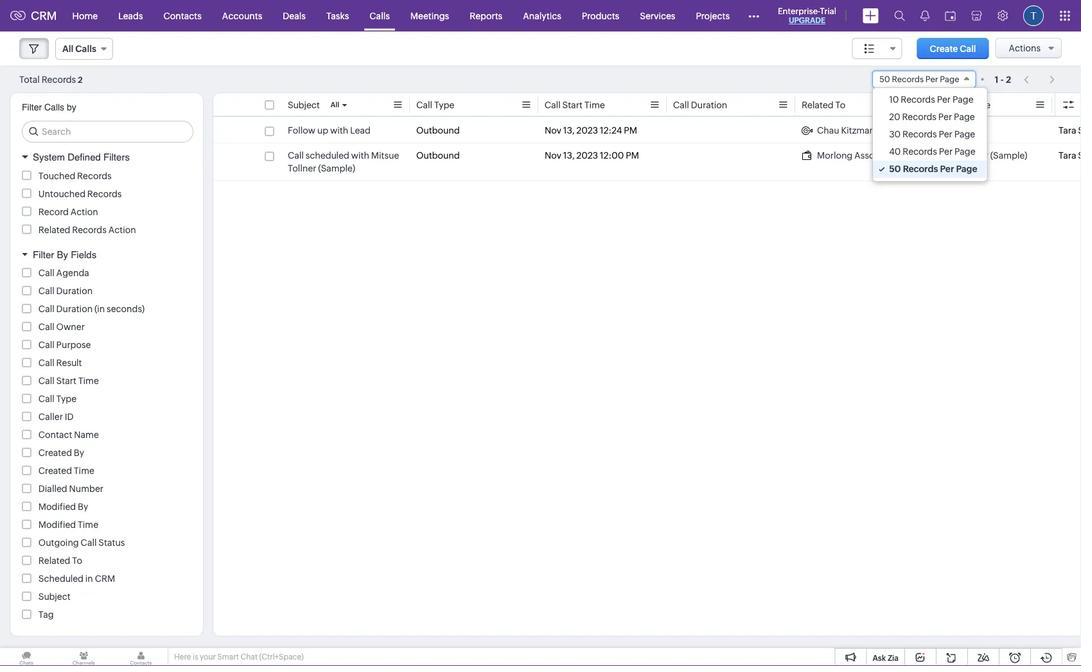 Task type: locate. For each thing, give the bounding box(es) containing it.
0 horizontal spatial calls
[[44, 102, 64, 112]]

with inside the call scheduled with mitsue tollner (sample)
[[351, 150, 369, 161]]

0 horizontal spatial call type
[[38, 394, 76, 404]]

outgoing call status
[[38, 538, 125, 548]]

home
[[72, 11, 98, 21]]

with for scheduled
[[351, 150, 369, 161]]

untouched
[[38, 189, 85, 199]]

time
[[585, 100, 605, 110], [78, 376, 99, 386], [74, 466, 94, 476], [78, 520, 98, 530]]

2 13, from the top
[[563, 150, 575, 161]]

crm
[[31, 9, 57, 22], [95, 574, 115, 584]]

deals
[[283, 11, 306, 21]]

call duration
[[673, 100, 727, 110], [38, 286, 93, 296]]

action up filter by fields dropdown button
[[108, 225, 136, 235]]

1 horizontal spatial tollner
[[960, 150, 989, 161]]

40 records per page option
[[873, 143, 987, 161]]

related
[[802, 100, 834, 110], [38, 225, 70, 235], [38, 556, 70, 566]]

calls inside field
[[75, 44, 96, 54]]

2 tara from the top
[[1059, 150, 1077, 161]]

50 records per page up 10 records per page option
[[880, 75, 960, 84]]

per for 10 records per page option
[[937, 94, 951, 105]]

1 horizontal spatial mitsue
[[930, 150, 958, 161]]

50 Records Per Page field
[[873, 71, 976, 88]]

0 vertical spatial outbound
[[416, 125, 460, 136]]

tara s for morlong associates
[[1059, 150, 1081, 161]]

all inside field
[[62, 44, 73, 54]]

all for all
[[331, 101, 339, 109]]

related to up chau
[[802, 100, 846, 110]]

0 horizontal spatial name
[[74, 430, 99, 440]]

1 vertical spatial contact name
[[38, 430, 99, 440]]

1 vertical spatial call start time
[[38, 376, 99, 386]]

1 nov from the top
[[545, 125, 561, 136]]

1 modified from the top
[[38, 502, 76, 512]]

0 vertical spatial all
[[62, 44, 73, 54]]

0 vertical spatial 13,
[[563, 125, 575, 136]]

per down 40 records per page
[[940, 164, 954, 174]]

with for up
[[330, 125, 348, 136]]

2 horizontal spatial (sample)
[[991, 150, 1028, 161]]

projects
[[696, 11, 730, 21]]

fields
[[71, 249, 96, 260]]

filter calls by
[[22, 102, 76, 112]]

in
[[85, 574, 93, 584]]

call start time down result
[[38, 376, 99, 386]]

40 records per page
[[889, 146, 976, 157]]

1 vertical spatial tara s
[[1059, 150, 1081, 161]]

1 horizontal spatial (sample)
[[877, 125, 914, 136]]

record
[[38, 207, 69, 217]]

list box
[[873, 88, 987, 181]]

filter inside dropdown button
[[33, 249, 54, 260]]

related records action
[[38, 225, 136, 235]]

0 vertical spatial type
[[434, 100, 454, 110]]

1 vertical spatial with
[[351, 150, 369, 161]]

0 vertical spatial tollner
[[960, 150, 989, 161]]

0 vertical spatial pm
[[624, 125, 637, 136]]

modified down dialled at the bottom
[[38, 502, 76, 512]]

contact
[[930, 100, 964, 110], [38, 430, 72, 440]]

1 vertical spatial crm
[[95, 574, 115, 584]]

by for created
[[74, 448, 84, 458]]

1 horizontal spatial all
[[331, 101, 339, 109]]

per inside field
[[926, 75, 938, 84]]

pm right 12:24 at the right of page
[[624, 125, 637, 136]]

tara
[[1059, 125, 1077, 136], [1059, 150, 1077, 161]]

1 horizontal spatial call type
[[416, 100, 454, 110]]

page for 40 records per page option
[[955, 146, 976, 157]]

per
[[926, 75, 938, 84], [937, 94, 951, 105], [939, 112, 952, 122], [939, 129, 953, 139], [939, 146, 953, 157], [940, 164, 954, 174]]

0 horizontal spatial (sample)
[[318, 163, 355, 173]]

0 vertical spatial modified
[[38, 502, 76, 512]]

leads link
[[108, 0, 153, 31]]

30
[[889, 129, 901, 139]]

1 vertical spatial to
[[72, 556, 82, 566]]

start down result
[[56, 376, 76, 386]]

1 tara s from the top
[[1059, 125, 1081, 136]]

filter for filter by fields
[[33, 249, 54, 260]]

20 records per page option
[[873, 109, 987, 126]]

1 vertical spatial tara
[[1059, 150, 1077, 161]]

created up dialled at the bottom
[[38, 466, 72, 476]]

s for chau kitzman (sample)
[[1078, 125, 1081, 136]]

1 s from the top
[[1078, 125, 1081, 136]]

caller id
[[38, 412, 74, 422]]

50 inside option
[[889, 164, 901, 174]]

2 vertical spatial (sample)
[[318, 163, 355, 173]]

contact name down id
[[38, 430, 99, 440]]

reports
[[470, 11, 503, 21]]

created for created time
[[38, 466, 72, 476]]

call start time up nov 13, 2023 12:24 pm
[[545, 100, 605, 110]]

1 vertical spatial subject
[[38, 592, 70, 602]]

created by
[[38, 448, 84, 458]]

2 outbound from the top
[[416, 150, 460, 161]]

page down mitsue tollner (sample) link
[[956, 164, 978, 174]]

smart
[[217, 653, 239, 661]]

nov
[[545, 125, 561, 136], [545, 150, 561, 161]]

records up 10
[[892, 75, 924, 84]]

2 2023 from the top
[[577, 150, 598, 161]]

2 tara s from the top
[[1059, 150, 1081, 161]]

0 vertical spatial tara
[[1059, 125, 1077, 136]]

0 vertical spatial calls
[[370, 11, 390, 21]]

calls
[[370, 11, 390, 21], [75, 44, 96, 54], [44, 102, 64, 112]]

0 vertical spatial action
[[70, 207, 98, 217]]

record action
[[38, 207, 98, 217]]

nov 13, 2023 12:00 pm
[[545, 150, 639, 161]]

by up created time at the left bottom of page
[[74, 448, 84, 458]]

50 up 10
[[880, 75, 890, 84]]

page up 20 records per page
[[953, 94, 974, 105]]

search element
[[887, 0, 913, 31]]

0 horizontal spatial call duration
[[38, 286, 93, 296]]

0 horizontal spatial contact
[[38, 430, 72, 440]]

1 horizontal spatial 2
[[1006, 74, 1011, 84]]

page for 30 records per page option
[[954, 129, 975, 139]]

with right up
[[330, 125, 348, 136]]

0 vertical spatial tara s
[[1059, 125, 1081, 136]]

records right total
[[42, 74, 76, 84]]

records
[[42, 74, 76, 84], [892, 75, 924, 84], [901, 94, 935, 105], [902, 112, 937, 122], [903, 129, 937, 139], [903, 146, 937, 157], [903, 164, 938, 174], [77, 171, 112, 181], [87, 189, 122, 199], [72, 225, 107, 235]]

by up the call agenda
[[57, 249, 68, 260]]

filter up the call agenda
[[33, 249, 54, 260]]

13, down nov 13, 2023 12:24 pm
[[563, 150, 575, 161]]

10 records per page
[[889, 94, 974, 105]]

records down 'defined'
[[77, 171, 112, 181]]

kitzman
[[841, 125, 875, 136]]

time down result
[[78, 376, 99, 386]]

2 modified from the top
[[38, 520, 76, 530]]

deals link
[[273, 0, 316, 31]]

1 vertical spatial call type
[[38, 394, 76, 404]]

2 vertical spatial related
[[38, 556, 70, 566]]

up
[[317, 125, 328, 136]]

outbound
[[416, 125, 460, 136], [416, 150, 460, 161]]

0 vertical spatial 50
[[880, 75, 890, 84]]

all up the follow up with lead
[[331, 101, 339, 109]]

2 for 1 - 2
[[1006, 74, 1011, 84]]

1 horizontal spatial call duration
[[673, 100, 727, 110]]

chau kitzman (sample)
[[817, 125, 914, 136]]

name up the created by
[[74, 430, 99, 440]]

by inside dropdown button
[[57, 249, 68, 260]]

2 nov from the top
[[545, 150, 561, 161]]

1 vertical spatial 50 records per page
[[889, 164, 978, 174]]

0 vertical spatial related to
[[802, 100, 846, 110]]

tara for chau kitzman (sample)
[[1059, 125, 1077, 136]]

1 vertical spatial calls
[[75, 44, 96, 54]]

mitsue right scheduled
[[371, 150, 399, 161]]

1 vertical spatial modified
[[38, 520, 76, 530]]

related down record
[[38, 225, 70, 235]]

13, up nov 13, 2023 12:00 pm
[[563, 125, 575, 136]]

duration
[[691, 100, 727, 110], [56, 286, 93, 296], [56, 304, 93, 314]]

to up scheduled in crm
[[72, 556, 82, 566]]

tara for morlong associates
[[1059, 150, 1077, 161]]

1 vertical spatial 13,
[[563, 150, 575, 161]]

0 vertical spatial call duration
[[673, 100, 727, 110]]

s
[[1078, 125, 1081, 136], [1078, 150, 1081, 161]]

contact down caller id
[[38, 430, 72, 440]]

start
[[563, 100, 583, 110], [56, 376, 76, 386]]

0 vertical spatial nov
[[545, 125, 561, 136]]

lead
[[350, 125, 371, 136]]

created up created time at the left bottom of page
[[38, 448, 72, 458]]

meetings link
[[400, 0, 460, 31]]

created for created by
[[38, 448, 72, 458]]

0 vertical spatial 50 records per page
[[880, 75, 960, 84]]

1 vertical spatial all
[[331, 101, 339, 109]]

2 for total records 2
[[78, 75, 83, 84]]

dialled number
[[38, 484, 103, 494]]

2 vertical spatial duration
[[56, 304, 93, 314]]

1 vertical spatial by
[[74, 448, 84, 458]]

action up related records action
[[70, 207, 98, 217]]

nov up nov 13, 2023 12:00 pm
[[545, 125, 561, 136]]

2 right -
[[1006, 74, 1011, 84]]

calendar image
[[945, 11, 956, 21]]

filter down total
[[22, 102, 42, 112]]

0 vertical spatial contact
[[930, 100, 964, 110]]

navigation
[[1018, 70, 1062, 89]]

2023 left 12:00
[[577, 150, 598, 161]]

time up nov 13, 2023 12:24 pm
[[585, 100, 605, 110]]

1 horizontal spatial with
[[351, 150, 369, 161]]

create
[[930, 43, 958, 54]]

morlong associates
[[817, 150, 899, 161]]

by
[[57, 249, 68, 260], [74, 448, 84, 458], [78, 502, 88, 512]]

calls for filter calls by
[[44, 102, 64, 112]]

1 vertical spatial filter
[[33, 249, 54, 260]]

by down number
[[78, 502, 88, 512]]

related to up scheduled
[[38, 556, 82, 566]]

1 horizontal spatial name
[[966, 100, 991, 110]]

records down 30 records per page option
[[903, 146, 937, 157]]

1 vertical spatial 50
[[889, 164, 901, 174]]

2 s from the top
[[1078, 150, 1081, 161]]

2 vertical spatial by
[[78, 502, 88, 512]]

crm right the in
[[95, 574, 115, 584]]

1 vertical spatial (sample)
[[991, 150, 1028, 161]]

Other Modules field
[[740, 5, 768, 26]]

subject
[[288, 100, 320, 110], [38, 592, 70, 602]]

0 horizontal spatial start
[[56, 376, 76, 386]]

(sample)
[[877, 125, 914, 136], [991, 150, 1028, 161], [318, 163, 355, 173]]

2 created from the top
[[38, 466, 72, 476]]

50 inside field
[[880, 75, 890, 84]]

50 down 40
[[889, 164, 901, 174]]

1 vertical spatial s
[[1078, 150, 1081, 161]]

50 records per page option
[[873, 161, 987, 178]]

crm left home link
[[31, 9, 57, 22]]

subject up follow
[[288, 100, 320, 110]]

with
[[330, 125, 348, 136], [351, 150, 369, 161]]

page up mitsue tollner (sample) link
[[954, 129, 975, 139]]

page for 20 records per page option
[[954, 112, 975, 122]]

records down touched records
[[87, 189, 122, 199]]

13, for nov 13, 2023 12:00 pm
[[563, 150, 575, 161]]

time up outgoing call status
[[78, 520, 98, 530]]

0 vertical spatial (sample)
[[877, 125, 914, 136]]

None field
[[852, 38, 903, 59]]

name up 20 records per page
[[966, 100, 991, 110]]

0 vertical spatial call start time
[[545, 100, 605, 110]]

modified by
[[38, 502, 88, 512]]

records down 20 records per page option
[[903, 129, 937, 139]]

tara s for chau kitzman (sample)
[[1059, 125, 1081, 136]]

(ctrl+space)
[[259, 653, 304, 661]]

subject down scheduled
[[38, 592, 70, 602]]

call type
[[416, 100, 454, 110], [38, 394, 76, 404]]

calls right tasks
[[370, 11, 390, 21]]

start up nov 13, 2023 12:24 pm
[[563, 100, 583, 110]]

1 horizontal spatial subject
[[288, 100, 320, 110]]

pm for nov 13, 2023 12:24 pm
[[624, 125, 637, 136]]

1 vertical spatial call duration
[[38, 286, 93, 296]]

modified up outgoing
[[38, 520, 76, 530]]

action
[[70, 207, 98, 217], [108, 225, 136, 235]]

per for 50 records per page option
[[940, 164, 954, 174]]

1 vertical spatial name
[[74, 430, 99, 440]]

call purpose
[[38, 340, 91, 350]]

1 horizontal spatial start
[[563, 100, 583, 110]]

accounts
[[222, 11, 262, 21]]

services
[[640, 11, 676, 21]]

row group containing follow up with lead
[[213, 118, 1081, 181]]

2023 left 12:24 at the right of page
[[577, 125, 598, 136]]

filter
[[22, 102, 42, 112], [33, 249, 54, 260]]

12:00
[[600, 150, 624, 161]]

modified for modified time
[[38, 520, 76, 530]]

follow
[[288, 125, 315, 136]]

profile element
[[1016, 0, 1052, 31]]

0 vertical spatial by
[[57, 249, 68, 260]]

0 vertical spatial contact name
[[930, 100, 991, 110]]

pm right 12:00
[[626, 150, 639, 161]]

call inside create call button
[[960, 43, 976, 54]]

calls link
[[359, 0, 400, 31]]

call inside the call scheduled with mitsue tollner (sample)
[[288, 150, 304, 161]]

1 13, from the top
[[563, 125, 575, 136]]

outgoing
[[38, 538, 79, 548]]

1 vertical spatial nov
[[545, 150, 561, 161]]

0 horizontal spatial subject
[[38, 592, 70, 602]]

1 created from the top
[[38, 448, 72, 458]]

0 horizontal spatial to
[[72, 556, 82, 566]]

records down 40 records per page option
[[903, 164, 938, 174]]

20 records per page
[[889, 112, 975, 122]]

0 vertical spatial duration
[[691, 100, 727, 110]]

1 mitsue from the left
[[371, 150, 399, 161]]

channels image
[[57, 648, 110, 666]]

50
[[880, 75, 890, 84], [889, 164, 901, 174]]

calls left the by
[[44, 102, 64, 112]]

1 2023 from the top
[[577, 125, 598, 136]]

1 vertical spatial 2023
[[577, 150, 598, 161]]

0 horizontal spatial all
[[62, 44, 73, 54]]

to
[[835, 100, 846, 110], [72, 556, 82, 566]]

related down outgoing
[[38, 556, 70, 566]]

page up 10 records per page
[[940, 75, 960, 84]]

page down 30 records per page
[[955, 146, 976, 157]]

1 horizontal spatial calls
[[75, 44, 96, 54]]

tara s
[[1059, 125, 1081, 136], [1059, 150, 1081, 161]]

0 horizontal spatial mitsue
[[371, 150, 399, 161]]

nov down nov 13, 2023 12:24 pm
[[545, 150, 561, 161]]

page
[[940, 75, 960, 84], [953, 94, 974, 105], [954, 112, 975, 122], [954, 129, 975, 139], [955, 146, 976, 157], [956, 164, 978, 174]]

1 horizontal spatial to
[[835, 100, 846, 110]]

page up 30 records per page
[[954, 112, 975, 122]]

0 horizontal spatial type
[[56, 394, 76, 404]]

30 records per page option
[[873, 126, 987, 143]]

1 vertical spatial created
[[38, 466, 72, 476]]

0 horizontal spatial 2
[[78, 75, 83, 84]]

per down 30 records per page
[[939, 146, 953, 157]]

per up 10 records per page
[[926, 75, 938, 84]]

by for modified
[[78, 502, 88, 512]]

row group
[[213, 118, 1081, 181]]

per up 30 records per page
[[939, 112, 952, 122]]

all up "total records 2"
[[62, 44, 73, 54]]

with down lead
[[351, 150, 369, 161]]

per for 30 records per page option
[[939, 129, 953, 139]]

calls down home
[[75, 44, 96, 54]]

records down 50 records per page field
[[901, 94, 935, 105]]

per up 20 records per page
[[937, 94, 951, 105]]

1 vertical spatial outbound
[[416, 150, 460, 161]]

scheduled
[[306, 150, 349, 161]]

0 vertical spatial s
[[1078, 125, 1081, 136]]

mitsue down 30 records per page
[[930, 150, 958, 161]]

0 horizontal spatial related to
[[38, 556, 82, 566]]

2 horizontal spatial calls
[[370, 11, 390, 21]]

2 inside "total records 2"
[[78, 75, 83, 84]]

contact name up 20 records per page
[[930, 100, 991, 110]]

1 tara from the top
[[1059, 125, 1077, 136]]

contact up 20 records per page
[[930, 100, 964, 110]]

chau kitzman (sample) link
[[802, 124, 914, 137]]

owner
[[56, 322, 85, 332]]

per up 40 records per page
[[939, 129, 953, 139]]

50 records per page down 40 records per page option
[[889, 164, 978, 174]]

1 outbound from the top
[[416, 125, 460, 136]]

1 vertical spatial tollner
[[288, 163, 316, 173]]

to up chau
[[835, 100, 846, 110]]

2 down all calls on the top left of page
[[78, 75, 83, 84]]

nov for nov 13, 2023 12:24 pm
[[545, 125, 561, 136]]

(sample) inside the call scheduled with mitsue tollner (sample)
[[318, 163, 355, 173]]

1 vertical spatial related to
[[38, 556, 82, 566]]

related up chau
[[802, 100, 834, 110]]

type
[[434, 100, 454, 110], [56, 394, 76, 404]]

1 vertical spatial action
[[108, 225, 136, 235]]

1 horizontal spatial action
[[108, 225, 136, 235]]



Task type: describe. For each thing, give the bounding box(es) containing it.
ask
[[873, 654, 886, 662]]

mitsue inside the call scheduled with mitsue tollner (sample)
[[371, 150, 399, 161]]

filters
[[103, 152, 130, 163]]

-
[[1001, 74, 1004, 84]]

morlong
[[817, 150, 853, 161]]

call scheduled with mitsue tollner (sample)
[[288, 150, 399, 173]]

2 mitsue from the left
[[930, 150, 958, 161]]

tollner inside the call scheduled with mitsue tollner (sample)
[[288, 163, 316, 173]]

dialled
[[38, 484, 67, 494]]

touched
[[38, 171, 75, 181]]

1 horizontal spatial contact
[[930, 100, 964, 110]]

agenda
[[56, 268, 89, 278]]

outbound for call scheduled with mitsue tollner (sample)
[[416, 150, 460, 161]]

filter by fields button
[[10, 243, 203, 266]]

1 horizontal spatial call start time
[[545, 100, 605, 110]]

id
[[65, 412, 74, 422]]

crm link
[[10, 9, 57, 22]]

create call button
[[917, 38, 989, 59]]

(sample) for chau kitzman (sample)
[[877, 125, 914, 136]]

products link
[[572, 0, 630, 31]]

products
[[582, 11, 620, 21]]

contacts image
[[115, 648, 167, 666]]

analytics link
[[513, 0, 572, 31]]

page for 10 records per page option
[[953, 94, 974, 105]]

scheduled
[[38, 574, 84, 584]]

0 vertical spatial call type
[[416, 100, 454, 110]]

time up number
[[74, 466, 94, 476]]

upgrade
[[789, 16, 826, 25]]

1 horizontal spatial related to
[[802, 100, 846, 110]]

records inside field
[[892, 75, 924, 84]]

accounts link
[[212, 0, 273, 31]]

0 horizontal spatial contact name
[[38, 430, 99, 440]]

mitsue tollner (sample)
[[930, 150, 1028, 161]]

by
[[67, 102, 76, 112]]

o
[[1077, 100, 1081, 110]]

1
[[995, 74, 999, 84]]

0 vertical spatial related
[[802, 100, 834, 110]]

1 horizontal spatial contact name
[[930, 100, 991, 110]]

follow up with lead link
[[288, 124, 371, 137]]

mitsue tollner (sample) link
[[930, 149, 1028, 162]]

all calls
[[62, 44, 96, 54]]

number
[[69, 484, 103, 494]]

10
[[889, 94, 899, 105]]

chat
[[241, 653, 258, 661]]

here is your smart chat (ctrl+space)
[[174, 653, 304, 661]]

All Calls field
[[55, 38, 113, 60]]

create menu element
[[855, 0, 887, 31]]

1 vertical spatial related
[[38, 225, 70, 235]]

call o
[[1059, 100, 1081, 110]]

50 records per page inside option
[[889, 164, 978, 174]]

page inside field
[[940, 75, 960, 84]]

total records 2
[[19, 74, 83, 84]]

0 horizontal spatial crm
[[31, 9, 57, 22]]

modified time
[[38, 520, 98, 530]]

is
[[193, 653, 198, 661]]

home link
[[62, 0, 108, 31]]

by for filter
[[57, 249, 68, 260]]

10 records per page option
[[873, 91, 987, 109]]

0 vertical spatial subject
[[288, 100, 320, 110]]

1 vertical spatial contact
[[38, 430, 72, 440]]

(sample) for mitsue tollner (sample)
[[991, 150, 1028, 161]]

system
[[33, 152, 65, 163]]

seconds)
[[107, 304, 145, 314]]

all for all calls
[[62, 44, 73, 54]]

untouched records
[[38, 189, 122, 199]]

call result
[[38, 358, 82, 368]]

50 records per page inside field
[[880, 75, 960, 84]]

created time
[[38, 466, 94, 476]]

1 horizontal spatial type
[[434, 100, 454, 110]]

1 horizontal spatial crm
[[95, 574, 115, 584]]

system defined filters button
[[10, 146, 203, 169]]

here
[[174, 653, 191, 661]]

create call
[[930, 43, 976, 54]]

contacts link
[[153, 0, 212, 31]]

chats image
[[0, 648, 53, 666]]

per for 40 records per page option
[[939, 146, 953, 157]]

nov 13, 2023 12:24 pm
[[545, 125, 637, 136]]

touched records
[[38, 171, 112, 181]]

13, for nov 13, 2023 12:24 pm
[[563, 125, 575, 136]]

tasks link
[[316, 0, 359, 31]]

records down 10 records per page option
[[902, 112, 937, 122]]

result
[[56, 358, 82, 368]]

1 vertical spatial type
[[56, 394, 76, 404]]

trial
[[820, 6, 837, 16]]

follow up with lead
[[288, 125, 371, 136]]

projects link
[[686, 0, 740, 31]]

search image
[[894, 10, 905, 21]]

12:24
[[600, 125, 622, 136]]

enterprise-trial upgrade
[[778, 6, 837, 25]]

morlong associates link
[[802, 149, 899, 162]]

calls inside "link"
[[370, 11, 390, 21]]

0 horizontal spatial call start time
[[38, 376, 99, 386]]

0 horizontal spatial action
[[70, 207, 98, 217]]

ask zia
[[873, 654, 899, 662]]

modified for modified by
[[38, 502, 76, 512]]

calls for all calls
[[75, 44, 96, 54]]

records up fields
[[72, 225, 107, 235]]

page for 50 records per page option
[[956, 164, 978, 174]]

per for 20 records per page option
[[939, 112, 952, 122]]

Search text field
[[22, 121, 193, 142]]

zia
[[888, 654, 899, 662]]

2023 for 12:24
[[577, 125, 598, 136]]

scheduled in crm
[[38, 574, 115, 584]]

0 vertical spatial to
[[835, 100, 846, 110]]

meetings
[[410, 11, 449, 21]]

total
[[19, 74, 40, 84]]

actions
[[1009, 43, 1041, 53]]

s for morlong associates
[[1078, 150, 1081, 161]]

outbound for follow up with lead
[[416, 125, 460, 136]]

tag
[[38, 610, 54, 620]]

1 vertical spatial start
[[56, 376, 76, 386]]

0 vertical spatial start
[[563, 100, 583, 110]]

30 records per page
[[889, 129, 975, 139]]

call duration (in seconds)
[[38, 304, 145, 314]]

profile image
[[1023, 5, 1044, 26]]

1 vertical spatial duration
[[56, 286, 93, 296]]

contacts
[[164, 11, 202, 21]]

associates
[[855, 150, 899, 161]]

defined
[[68, 152, 101, 163]]

filter for filter calls by
[[22, 102, 42, 112]]

size image
[[865, 43, 875, 55]]

pm for nov 13, 2023 12:00 pm
[[626, 150, 639, 161]]

call agenda
[[38, 268, 89, 278]]

signals element
[[913, 0, 937, 31]]

nov for nov 13, 2023 12:00 pm
[[545, 150, 561, 161]]

2023 for 12:00
[[577, 150, 598, 161]]

filter by fields
[[33, 249, 96, 260]]

list box containing 10 records per page
[[873, 88, 987, 181]]

create menu image
[[863, 8, 879, 23]]

services link
[[630, 0, 686, 31]]

system defined filters
[[33, 152, 130, 163]]

call scheduled with mitsue tollner (sample) link
[[288, 149, 403, 175]]

caller
[[38, 412, 63, 422]]

signals image
[[921, 10, 930, 21]]

0 vertical spatial name
[[966, 100, 991, 110]]

purpose
[[56, 340, 91, 350]]



Task type: vqa. For each thing, say whether or not it's contained in the screenshot.
second Tara Schultz from the bottom
no



